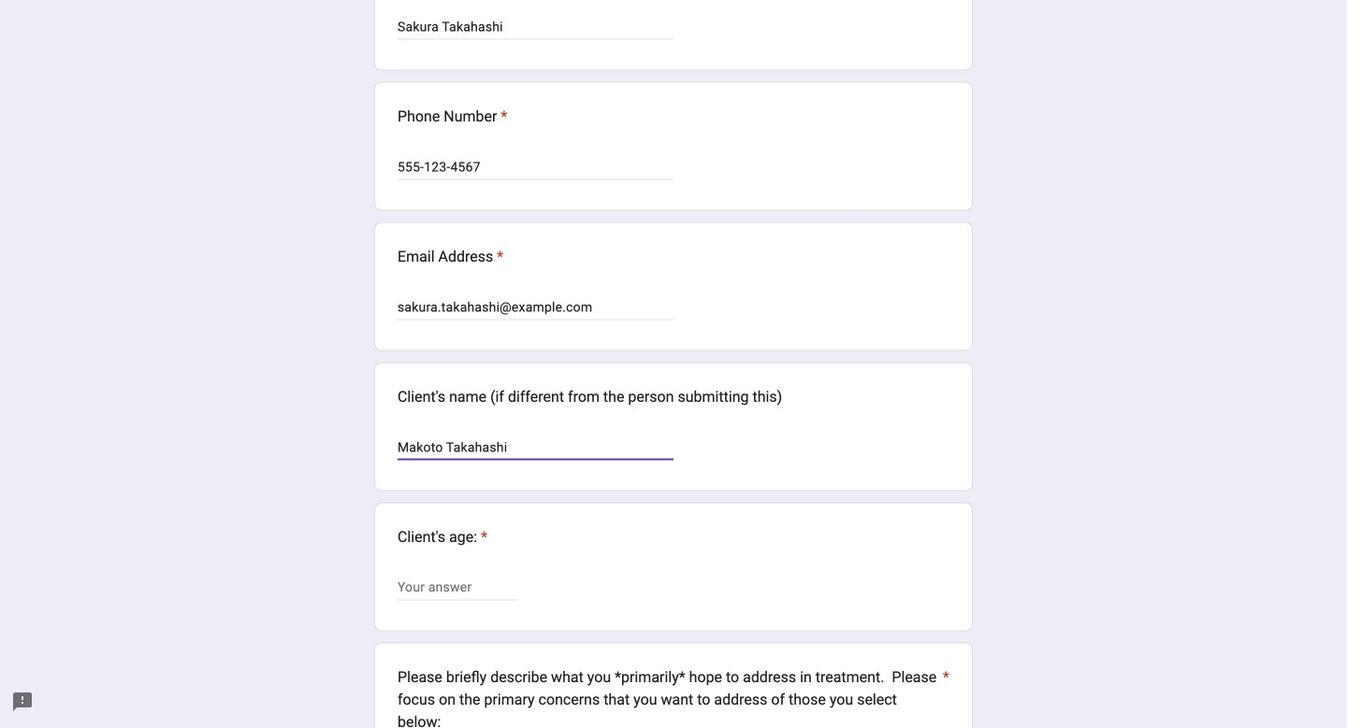 Task type: describe. For each thing, give the bounding box(es) containing it.
2 heading from the top
[[398, 246, 504, 268]]

report a problem to google image
[[11, 691, 34, 714]]



Task type: vqa. For each thing, say whether or not it's contained in the screenshot.
Report a problem to Google ICON
yes



Task type: locate. For each thing, give the bounding box(es) containing it.
None text field
[[398, 156, 674, 178], [398, 296, 674, 319], [398, 437, 674, 459], [398, 577, 517, 599], [398, 156, 674, 178], [398, 296, 674, 319], [398, 437, 674, 459], [398, 577, 517, 599]]

4 heading from the top
[[398, 667, 950, 729]]

3 heading from the top
[[398, 526, 488, 549]]

required question element
[[497, 105, 508, 128], [493, 246, 504, 268], [477, 526, 488, 549], [939, 667, 950, 729]]

heading
[[398, 105, 508, 128], [398, 246, 504, 268], [398, 526, 488, 549], [398, 667, 950, 729]]

None text field
[[398, 16, 674, 38]]

1 heading from the top
[[398, 105, 508, 128]]



